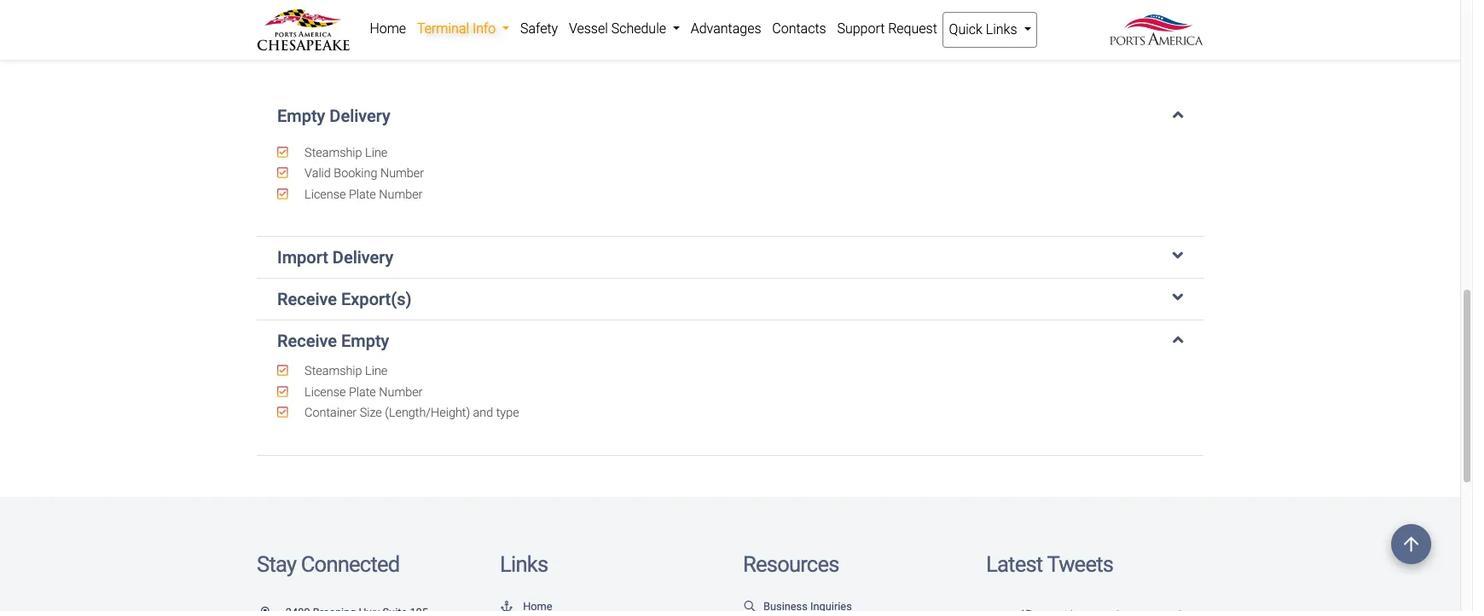Task type: locate. For each thing, give the bounding box(es) containing it.
search image
[[743, 603, 757, 612]]

2 steamship line from the top
[[302, 364, 388, 379]]

vessel
[[569, 20, 608, 37]]

valid booking number
[[302, 167, 424, 181]]

0 vertical spatial plate
[[349, 187, 376, 202]]

angle down image inside the receive export(s) link
[[1173, 289, 1183, 306]]

angle down image
[[1173, 106, 1183, 123], [1173, 248, 1183, 265], [1173, 289, 1183, 306], [1173, 331, 1183, 348]]

latest tweets
[[986, 552, 1113, 577]]

receive down the "receive export(s)" on the left of page
[[277, 331, 337, 352]]

connected
[[301, 552, 400, 577]]

2 steamship from the top
[[305, 364, 362, 379]]

angle down image inside the empty delivery link
[[1173, 106, 1183, 123]]

1 receive from the top
[[277, 289, 337, 310]]

1 vertical spatial delivery
[[333, 248, 394, 268]]

1 horizontal spatial empty
[[341, 331, 389, 352]]

tweets
[[1047, 552, 1113, 577]]

contacts link
[[767, 12, 832, 46]]

angle down image for receive empty
[[1173, 331, 1183, 348]]

delivery up valid booking number
[[330, 106, 391, 126]]

plate down valid booking number
[[349, 187, 376, 202]]

1 vertical spatial plate
[[349, 385, 376, 400]]

line
[[365, 146, 388, 160], [365, 364, 388, 379]]

0 vertical spatial line
[[365, 146, 388, 160]]

0 vertical spatial steamship
[[305, 146, 362, 160]]

receive export(s) link
[[277, 289, 1183, 310]]

steamship
[[305, 146, 362, 160], [305, 364, 362, 379]]

0 vertical spatial receive
[[277, 289, 337, 310]]

2 line from the top
[[365, 364, 388, 379]]

number down valid booking number
[[379, 187, 423, 202]]

license
[[305, 187, 346, 202], [305, 385, 346, 400]]

delivery for import delivery
[[333, 248, 394, 268]]

license up container
[[305, 385, 346, 400]]

home
[[370, 20, 406, 37]]

empty
[[277, 106, 325, 126], [341, 331, 389, 352]]

container size (length/height) and type
[[302, 406, 519, 421]]

support
[[837, 20, 885, 37]]

plate up size
[[349, 385, 376, 400]]

links
[[986, 21, 1017, 38], [500, 552, 548, 577]]

1 vertical spatial steamship
[[305, 364, 362, 379]]

1 steamship from the top
[[305, 146, 362, 160]]

angle down image for import delivery
[[1173, 248, 1183, 265]]

plate
[[349, 187, 376, 202], [349, 385, 376, 400]]

0 vertical spatial license plate number
[[302, 187, 423, 202]]

steamship line
[[302, 146, 388, 160], [302, 364, 388, 379]]

number for empty
[[379, 385, 423, 400]]

steamship for empty
[[305, 364, 362, 379]]

tab list
[[257, 89, 1204, 456]]

license plate number up size
[[302, 385, 423, 400]]

steamship for delivery
[[305, 146, 362, 160]]

angle down image inside the import delivery link
[[1173, 248, 1183, 265]]

links up 'anchor' icon
[[500, 552, 548, 577]]

steamship up valid
[[305, 146, 362, 160]]

and
[[473, 406, 493, 421]]

2 receive from the top
[[277, 331, 337, 352]]

delivery up export(s)
[[333, 248, 394, 268]]

0 vertical spatial license
[[305, 187, 346, 202]]

1 vertical spatial steamship line
[[302, 364, 388, 379]]

import delivery link
[[277, 248, 1183, 268]]

1 steamship line from the top
[[302, 146, 388, 160]]

line up size
[[365, 364, 388, 379]]

number right "booking"
[[380, 167, 424, 181]]

1 vertical spatial number
[[379, 187, 423, 202]]

0 horizontal spatial links
[[500, 552, 548, 577]]

request
[[888, 20, 937, 37]]

1 vertical spatial receive
[[277, 331, 337, 352]]

schedule
[[611, 20, 666, 37]]

1 vertical spatial line
[[365, 364, 388, 379]]

quick links link
[[943, 12, 1037, 48]]

0 vertical spatial empty
[[277, 106, 325, 126]]

0 vertical spatial delivery
[[330, 106, 391, 126]]

line for empty
[[365, 364, 388, 379]]

number
[[380, 167, 424, 181], [379, 187, 423, 202], [379, 385, 423, 400]]

1 horizontal spatial links
[[986, 21, 1017, 38]]

line for delivery
[[365, 146, 388, 160]]

number up "container size (length/height) and type" in the bottom of the page
[[379, 385, 423, 400]]

tab list containing empty delivery
[[257, 89, 1204, 456]]

(length/height)
[[385, 406, 470, 421]]

support request link
[[832, 12, 943, 46]]

go to top image
[[1391, 525, 1432, 565]]

1 vertical spatial license plate number
[[302, 385, 423, 400]]

1 vertical spatial empty
[[341, 331, 389, 352]]

0 vertical spatial number
[[380, 167, 424, 181]]

quick links
[[949, 21, 1021, 38]]

delivery
[[330, 106, 391, 126], [333, 248, 394, 268]]

type
[[496, 406, 519, 421]]

3 angle down image from the top
[[1173, 289, 1183, 306]]

stay
[[257, 552, 296, 577]]

advantages link
[[685, 12, 767, 46]]

0 vertical spatial links
[[986, 21, 1017, 38]]

links right quick
[[986, 21, 1017, 38]]

1 vertical spatial links
[[500, 552, 548, 577]]

license plate number
[[302, 187, 423, 202], [302, 385, 423, 400]]

vessel schedule
[[569, 20, 670, 37]]

receive down import in the top of the page
[[277, 289, 337, 310]]

angle down image inside receive empty link
[[1173, 331, 1183, 348]]

safety link
[[515, 12, 564, 46]]

steamship line down receive empty
[[302, 364, 388, 379]]

steamship line up "booking"
[[302, 146, 388, 160]]

1 line from the top
[[365, 146, 388, 160]]

line up valid booking number
[[365, 146, 388, 160]]

2 angle down image from the top
[[1173, 248, 1183, 265]]

empty up valid
[[277, 106, 325, 126]]

receive
[[277, 289, 337, 310], [277, 331, 337, 352]]

map marker alt image
[[261, 609, 283, 612]]

terminal info link
[[412, 12, 515, 46]]

advantages
[[691, 20, 761, 37]]

4 angle down image from the top
[[1173, 331, 1183, 348]]

license down valid
[[305, 187, 346, 202]]

steamship down receive empty
[[305, 364, 362, 379]]

empty down export(s)
[[341, 331, 389, 352]]

license plate number down valid booking number
[[302, 187, 423, 202]]

2 vertical spatial number
[[379, 385, 423, 400]]

1 angle down image from the top
[[1173, 106, 1183, 123]]

empty delivery
[[277, 106, 391, 126]]

1 vertical spatial license
[[305, 385, 346, 400]]

0 vertical spatial steamship line
[[302, 146, 388, 160]]



Task type: describe. For each thing, give the bounding box(es) containing it.
0 horizontal spatial empty
[[277, 106, 325, 126]]

1 plate from the top
[[349, 187, 376, 202]]

info
[[473, 20, 496, 37]]

number for delivery
[[380, 167, 424, 181]]

transactions
[[722, 15, 877, 47]]

empty delivery link
[[277, 106, 1183, 126]]

receive for receive empty
[[277, 331, 337, 352]]

receive empty
[[277, 331, 389, 352]]

receive for receive export(s)
[[277, 289, 337, 310]]

terminal info
[[417, 20, 499, 37]]

size
[[360, 406, 382, 421]]

angle down image for empty delivery
[[1173, 106, 1183, 123]]

resources
[[743, 552, 839, 577]]

vessel schedule link
[[564, 12, 685, 46]]

receive export(s)
[[277, 289, 412, 310]]

2 license plate number from the top
[[302, 385, 423, 400]]

2 license from the top
[[305, 385, 346, 400]]

safety
[[520, 20, 558, 37]]

import delivery
[[277, 248, 394, 268]]

acceptable transactions
[[583, 15, 877, 47]]

latest
[[986, 552, 1043, 577]]

contacts
[[772, 20, 826, 37]]

export(s)
[[341, 289, 412, 310]]

terminal
[[417, 20, 469, 37]]

container
[[305, 406, 357, 421]]

steamship line for delivery
[[302, 146, 388, 160]]

home link
[[364, 12, 412, 46]]

2 plate from the top
[[349, 385, 376, 400]]

valid
[[305, 167, 331, 181]]

import
[[277, 248, 328, 268]]

1 license from the top
[[305, 187, 346, 202]]

angle down image for receive export(s)
[[1173, 289, 1183, 306]]

quick
[[949, 21, 983, 38]]

acceptable
[[583, 15, 716, 47]]

1 license plate number from the top
[[302, 187, 423, 202]]

support request
[[837, 20, 937, 37]]

delivery for empty delivery
[[330, 106, 391, 126]]

steamship line for empty
[[302, 364, 388, 379]]

stay connected
[[257, 552, 400, 577]]

anchor image
[[500, 603, 514, 612]]

booking
[[334, 167, 377, 181]]

receive empty link
[[277, 331, 1183, 352]]



Task type: vqa. For each thing, say whether or not it's contained in the screenshot.
topmost STEAMSHIP
yes



